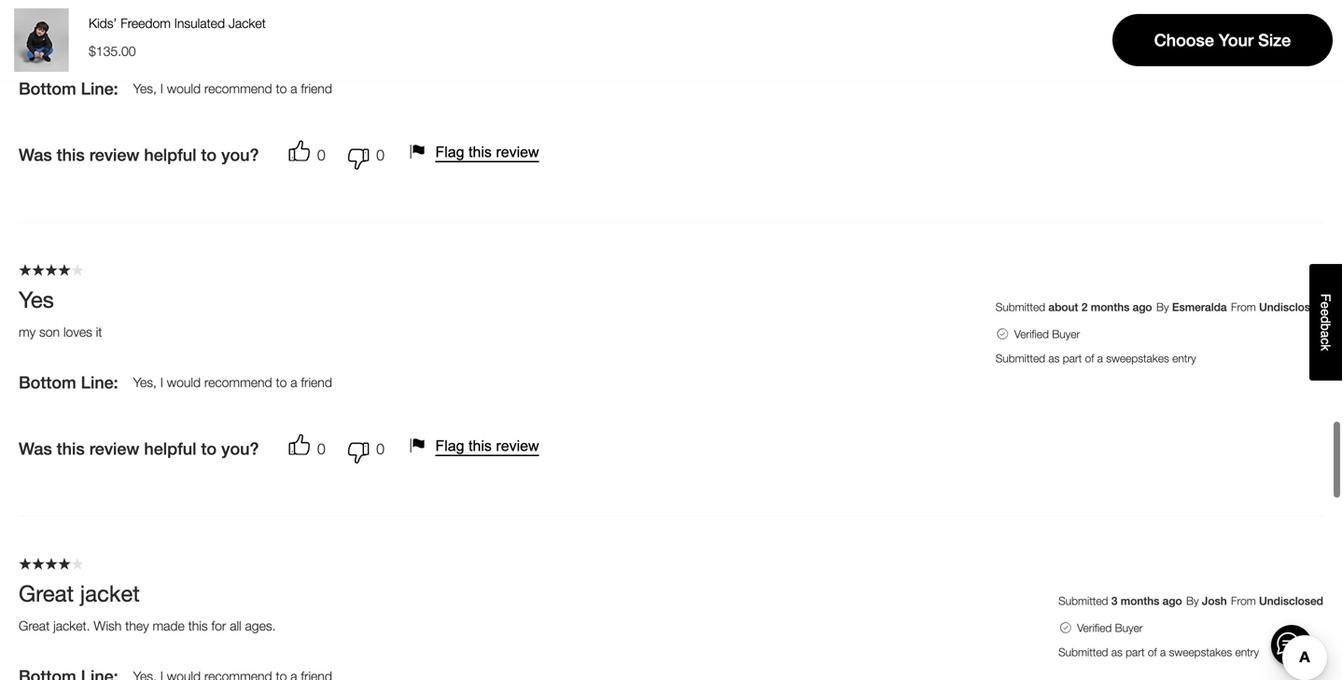 Task type: describe. For each thing, give the bounding box(es) containing it.
sweepstakes for son
[[1119, 58, 1182, 71]]

fun
[[427, 30, 444, 46]]

2 bottom from the top
[[19, 373, 76, 393]]

2 yes, from the top
[[133, 375, 157, 390]]

submitted about 2 months ago by esmeralda from undisclosed
[[996, 301, 1324, 314]]

your
[[1219, 30, 1254, 50]]

submitted for my son loves the jacket. and i'm confident that he is comfortable having fun even when its chilly outside.
[[1009, 58, 1059, 71]]

2 line: from the top
[[81, 373, 118, 393]]

ago for my son loves the jacket. and i'm confident that he is comfortable having fun even when its chilly outside.
[[1140, 7, 1160, 20]]

1 yes, i would recommend to a friend from the top
[[133, 81, 332, 96]]

outside.
[[559, 30, 604, 46]]

undisclosed for great jacket
[[1259, 595, 1324, 608]]

great jacket
[[19, 580, 140, 607]]

2 bottom line: from the top
[[19, 373, 118, 393]]

chilly
[[528, 30, 555, 46]]

1 vertical spatial ago
[[1133, 301, 1153, 314]]

1 vertical spatial of
[[1085, 352, 1094, 365]]

ago for great jacket
[[1163, 595, 1182, 608]]

submitted 3 months ago by josh from undisclosed
[[1059, 595, 1324, 608]]

verified for yes
[[1015, 328, 1049, 341]]

choose your size button
[[1113, 14, 1333, 66]]

yes
[[19, 286, 54, 313]]

1 bottom from the top
[[19, 79, 76, 98]]

https://images.thenorthface.com/is/image/thenorthface/nf0a82yj_jk3_hero?$color swatch$ image
[[9, 8, 73, 72]]

helpful for 1st flag this review button from the top
[[144, 145, 196, 165]]

f
[[1319, 294, 1334, 302]]

0 vertical spatial months
[[1091, 301, 1130, 314]]

ages.
[[245, 619, 276, 634]]

1 vertical spatial as
[[1049, 352, 1060, 365]]

as for jacket
[[1112, 646, 1123, 659]]

1 vertical spatial sweepstakes
[[1106, 352, 1170, 365]]

helpful for 2nd flag this review button from the top
[[144, 439, 196, 459]]

the
[[96, 30, 114, 46]]

2 flag this review from the top
[[435, 438, 539, 455]]

insulated
[[174, 15, 225, 31]]

my son loves the jacket. and i'm confident that he is comfortable having fun even when its chilly outside.
[[19, 30, 604, 46]]

for
[[211, 619, 226, 634]]

they
[[125, 619, 149, 634]]

size
[[1259, 30, 1291, 50]]

2 yes, i would recommend to a friend from the top
[[133, 375, 332, 390]]

1 bottom line: from the top
[[19, 79, 118, 98]]

2 flag from the top
[[435, 438, 465, 455]]

1 e from the top
[[1319, 302, 1334, 309]]

1 flag this review from the top
[[435, 144, 539, 160]]

1 i from the top
[[160, 81, 163, 96]]

1 vertical spatial part
[[1063, 352, 1082, 365]]

1 was from the top
[[19, 145, 52, 165]]

entry for jacket
[[1236, 646, 1259, 659]]

k
[[1319, 345, 1334, 351]]

verified buyer for yes
[[1015, 328, 1080, 341]]

verified for great jacket
[[1077, 622, 1112, 635]]

about 1 month ago by charlotte from undisclosed
[[1062, 7, 1324, 20]]

2 i from the top
[[160, 375, 163, 390]]

by for great jacket
[[1187, 595, 1199, 608]]

3
[[1112, 595, 1118, 608]]

verified buyer for great jacket
[[1077, 622, 1143, 635]]

my son loves it
[[19, 324, 102, 340]]

from for great jacket
[[1231, 595, 1256, 608]]

son for my
[[39, 324, 60, 340]]

jacket
[[80, 580, 140, 607]]

1 recommend from the top
[[204, 81, 272, 96]]

2 recommend from the top
[[204, 375, 272, 390]]

d
[[1319, 316, 1334, 324]]

1 vertical spatial submitted as part of a sweepstakes entry
[[996, 352, 1197, 365]]

from for my son loves the jacket. and i'm confident that he is comfortable having fun even when its chilly outside.
[[1231, 7, 1256, 20]]

when
[[478, 30, 508, 46]]

f e e d b a c k
[[1319, 294, 1334, 351]]

2 friend from the top
[[301, 375, 332, 390]]

of for jacket
[[1148, 646, 1157, 659]]

1 flag from the top
[[435, 144, 465, 160]]

great for great jacket. wish they made this for all ages.
[[19, 619, 50, 634]]



Task type: vqa. For each thing, say whether or not it's contained in the screenshot.
the Women's Freedom Stretch Pants image
no



Task type: locate. For each thing, give the bounding box(es) containing it.
comfortable
[[316, 30, 383, 46]]

part down 1
[[1076, 58, 1095, 71]]

1 vertical spatial great
[[19, 619, 50, 634]]

0 button
[[289, 136, 333, 174], [333, 136, 392, 174], [289, 430, 333, 468], [333, 430, 392, 468]]

bottom line: down https://images.thenorthface.com/is/image/thenorthface/nf0a82yj_jk3_hero?$color swatch$
[[19, 79, 118, 98]]

jacket. right the
[[117, 30, 154, 46]]

1 vertical spatial entry
[[1173, 352, 1197, 365]]

1 would from the top
[[167, 81, 201, 96]]

1 from from the top
[[1231, 7, 1256, 20]]

0 vertical spatial line:
[[81, 79, 118, 98]]

1 yes, from the top
[[133, 81, 157, 96]]

0 vertical spatial as
[[1062, 58, 1073, 71]]

0 vertical spatial would
[[167, 81, 201, 96]]

months right 3
[[1121, 595, 1160, 608]]

0 vertical spatial about
[[1062, 7, 1092, 20]]

1 vertical spatial i
[[160, 375, 163, 390]]

0 vertical spatial flag this review
[[435, 144, 539, 160]]

0 horizontal spatial of
[[1085, 352, 1094, 365]]

1 vertical spatial from
[[1231, 301, 1256, 314]]

buyer
[[1052, 328, 1080, 341], [1115, 622, 1143, 635]]

submitted
[[1009, 58, 1059, 71], [996, 301, 1046, 314], [996, 352, 1046, 365], [1059, 595, 1109, 608], [1059, 646, 1109, 659]]

0 vertical spatial was
[[19, 145, 52, 165]]

1 great from the top
[[19, 580, 74, 607]]

0 vertical spatial by
[[1164, 7, 1176, 20]]

by up choose
[[1164, 7, 1176, 20]]

1 horizontal spatial verified
[[1077, 622, 1112, 635]]

submitted as part of a sweepstakes entry down 1
[[1009, 58, 1209, 71]]

0 vertical spatial bottom
[[19, 79, 76, 98]]

flag this review
[[435, 144, 539, 160], [435, 438, 539, 455]]

a
[[1110, 58, 1116, 71], [291, 81, 297, 96], [1319, 331, 1334, 338], [1098, 352, 1103, 365], [291, 375, 297, 390], [1160, 646, 1166, 659]]

loves
[[63, 30, 92, 46], [63, 324, 92, 340]]

1 friend from the top
[[301, 81, 332, 96]]

1 vertical spatial friend
[[301, 375, 332, 390]]

0 vertical spatial yes,
[[133, 81, 157, 96]]

1 son from the top
[[39, 30, 60, 46]]

1 vertical spatial was
[[19, 439, 52, 459]]

0 vertical spatial flag this review button
[[407, 141, 547, 163]]

verified buyer
[[1015, 328, 1080, 341], [1077, 622, 1143, 635]]

loves for the
[[63, 30, 92, 46]]

0 vertical spatial recommend
[[204, 81, 272, 96]]

submitted as part of a sweepstakes entry down submitted 3 months ago by josh from undisclosed
[[1059, 646, 1259, 659]]

2 vertical spatial sweepstakes
[[1169, 646, 1232, 659]]

part down 2 at the right top of page
[[1063, 352, 1082, 365]]

part down submitted 3 months ago by josh from undisclosed
[[1126, 646, 1145, 659]]

submitted as part of a sweepstakes entry down 2 at the right top of page
[[996, 352, 1197, 365]]

about left 2 at the right top of page
[[1049, 301, 1079, 314]]

1 horizontal spatial jacket.
[[117, 30, 154, 46]]

great jacket. wish they made this for all ages.
[[19, 619, 276, 634]]

jacket.
[[117, 30, 154, 46], [53, 619, 90, 634]]

great for great jacket
[[19, 580, 74, 607]]

1 vertical spatial about
[[1049, 301, 1079, 314]]

buyer for yes
[[1052, 328, 1080, 341]]

0 vertical spatial sweepstakes
[[1119, 58, 1182, 71]]

0 vertical spatial undisclosed
[[1259, 7, 1324, 20]]

$135.00
[[89, 43, 136, 59]]

loves for it
[[63, 324, 92, 340]]

0 vertical spatial great
[[19, 580, 74, 607]]

line: down the $135.00
[[81, 79, 118, 98]]

1 horizontal spatial buyer
[[1115, 622, 1143, 635]]

e
[[1319, 302, 1334, 309], [1319, 309, 1334, 316]]

undisclosed for my son loves the jacket. and i'm confident that he is comfortable having fun even when its chilly outside.
[[1259, 7, 1324, 20]]

1 vertical spatial verified
[[1077, 622, 1112, 635]]

0 vertical spatial bottom line:
[[19, 79, 118, 98]]

choose your size
[[1155, 30, 1291, 50]]

2 vertical spatial by
[[1187, 595, 1199, 608]]

sweepstakes down submitted 3 months ago by josh from undisclosed
[[1169, 646, 1232, 659]]

2 you? from the top
[[221, 439, 259, 459]]

0 vertical spatial yes, i would recommend to a friend
[[133, 81, 332, 96]]

flag
[[435, 144, 465, 160], [435, 438, 465, 455]]

1 flag this review button from the top
[[407, 141, 547, 163]]

1 vertical spatial was this review helpful to you?
[[19, 439, 259, 459]]

2 was this review helpful to you? from the top
[[19, 439, 259, 459]]

its
[[512, 30, 525, 46]]

entry down esmeralda
[[1173, 352, 1197, 365]]

was
[[19, 145, 52, 165], [19, 439, 52, 459]]

jacket. down the great jacket
[[53, 619, 90, 634]]

0 vertical spatial verified
[[1015, 328, 1049, 341]]

0 vertical spatial ago
[[1140, 7, 1160, 20]]

is
[[303, 30, 312, 46]]

1 vertical spatial recommend
[[204, 375, 272, 390]]

i'm
[[184, 30, 201, 46]]

by for my son loves the jacket. and i'm confident that he is comfortable having fun even when its chilly outside.
[[1164, 7, 1176, 20]]

submitted for yes
[[996, 352, 1046, 365]]

made
[[153, 619, 185, 634]]

by left josh
[[1187, 595, 1199, 608]]

submitted as part of a sweepstakes entry for jacket
[[1059, 646, 1259, 659]]

submitted as part of a sweepstakes entry
[[1009, 58, 1209, 71], [996, 352, 1197, 365], [1059, 646, 1259, 659]]

wish
[[94, 619, 122, 634]]

3 from from the top
[[1231, 595, 1256, 608]]

0 horizontal spatial as
[[1049, 352, 1060, 365]]

2 vertical spatial part
[[1126, 646, 1145, 659]]

from
[[1231, 7, 1256, 20], [1231, 301, 1256, 314], [1231, 595, 1256, 608]]

1 vertical spatial flag this review
[[435, 438, 539, 455]]

kids'
[[89, 15, 117, 31]]

e up d on the top right of the page
[[1319, 302, 1334, 309]]

and
[[158, 30, 180, 46]]

ago right month
[[1140, 7, 1160, 20]]

ago left josh
[[1163, 595, 1182, 608]]

from right esmeralda
[[1231, 301, 1256, 314]]

1 vertical spatial flag this review button
[[407, 435, 547, 457]]

loves left the
[[63, 30, 92, 46]]

e up b
[[1319, 309, 1334, 316]]

bottom line:
[[19, 79, 118, 98], [19, 373, 118, 393]]

1 line: from the top
[[81, 79, 118, 98]]

by left esmeralda
[[1157, 301, 1169, 314]]

from up 'your' on the right top of page
[[1231, 7, 1256, 20]]

from right josh
[[1231, 595, 1256, 608]]

great
[[19, 580, 74, 607], [19, 619, 50, 634]]

of for son
[[1098, 58, 1107, 71]]

submitted as part of a sweepstakes entry for son
[[1009, 58, 1209, 71]]

charlotte
[[1180, 7, 1227, 20]]

i
[[160, 81, 163, 96], [160, 375, 163, 390]]

2 would from the top
[[167, 375, 201, 390]]

choose
[[1155, 30, 1214, 50]]

1 vertical spatial flag
[[435, 438, 465, 455]]

1 vertical spatial buyer
[[1115, 622, 1143, 635]]

0 vertical spatial jacket.
[[117, 30, 154, 46]]

would
[[167, 81, 201, 96], [167, 375, 201, 390]]

jacket
[[229, 15, 266, 31]]

0 vertical spatial helpful
[[144, 145, 196, 165]]

josh
[[1202, 595, 1227, 608]]

2 horizontal spatial of
[[1148, 646, 1157, 659]]

0 vertical spatial you?
[[221, 145, 259, 165]]

son
[[39, 30, 60, 46], [39, 324, 60, 340]]

2 from from the top
[[1231, 301, 1256, 314]]

months
[[1091, 301, 1130, 314], [1121, 595, 1160, 608]]

my
[[19, 30, 36, 46]]

1 vertical spatial would
[[167, 375, 201, 390]]

0 vertical spatial from
[[1231, 7, 1256, 20]]

undisclosed right josh
[[1259, 595, 1324, 608]]

yes,
[[133, 81, 157, 96], [133, 375, 157, 390]]

review
[[496, 144, 539, 160], [89, 145, 139, 165], [496, 438, 539, 455], [89, 439, 139, 459]]

2 loves from the top
[[63, 324, 92, 340]]

1 vertical spatial bottom line:
[[19, 373, 118, 393]]

2 horizontal spatial as
[[1112, 646, 1123, 659]]

this
[[469, 144, 492, 160], [57, 145, 85, 165], [469, 438, 492, 455], [57, 439, 85, 459], [188, 619, 208, 634]]

entry for son
[[1186, 58, 1209, 71]]

sweepstakes down choose
[[1119, 58, 1182, 71]]

you?
[[221, 145, 259, 165], [221, 439, 259, 459]]

helpful
[[144, 145, 196, 165], [144, 439, 196, 459]]

as
[[1062, 58, 1073, 71], [1049, 352, 1060, 365], [1112, 646, 1123, 659]]

of down submitted 3 months ago by josh from undisclosed
[[1148, 646, 1157, 659]]

yes, i would recommend to a friend
[[133, 81, 332, 96], [133, 375, 332, 390]]

of down 1
[[1098, 58, 1107, 71]]

about left 1
[[1062, 7, 1092, 20]]

having
[[386, 30, 423, 46]]

all
[[230, 619, 241, 634]]

0 vertical spatial submitted as part of a sweepstakes entry
[[1009, 58, 1209, 71]]

f e e d b a c k button
[[1310, 264, 1343, 381]]

1 vertical spatial line:
[[81, 373, 118, 393]]

1 vertical spatial jacket.
[[53, 619, 90, 634]]

1 you? from the top
[[221, 145, 259, 165]]

2 vertical spatial from
[[1231, 595, 1256, 608]]

part for jacket
[[1126, 646, 1145, 659]]

1 loves from the top
[[63, 30, 92, 46]]

great left jacket
[[19, 580, 74, 607]]

0 vertical spatial flag
[[435, 144, 465, 160]]

undisclosed up d on the top right of the page
[[1259, 301, 1324, 314]]

2 e from the top
[[1319, 309, 1334, 316]]

of down 2 at the right top of page
[[1085, 352, 1094, 365]]

1
[[1095, 7, 1101, 20]]

0 vertical spatial friend
[[301, 81, 332, 96]]

1 vertical spatial undisclosed
[[1259, 301, 1324, 314]]

0 vertical spatial verified buyer
[[1015, 328, 1080, 341]]

2 was from the top
[[19, 439, 52, 459]]

entry down submitted 3 months ago by josh from undisclosed
[[1236, 646, 1259, 659]]

2 helpful from the top
[[144, 439, 196, 459]]

month
[[1104, 7, 1137, 20]]

1 vertical spatial yes, i would recommend to a friend
[[133, 375, 332, 390]]

part
[[1076, 58, 1095, 71], [1063, 352, 1082, 365], [1126, 646, 1145, 659]]

0 vertical spatial son
[[39, 30, 60, 46]]

about
[[1062, 7, 1092, 20], [1049, 301, 1079, 314]]

ago
[[1140, 7, 1160, 20], [1133, 301, 1153, 314], [1163, 595, 1182, 608]]

1 vertical spatial yes,
[[133, 375, 157, 390]]

ago left esmeralda
[[1133, 301, 1153, 314]]

1 vertical spatial you?
[[221, 439, 259, 459]]

2 vertical spatial of
[[1148, 646, 1157, 659]]

entry
[[1186, 58, 1209, 71], [1173, 352, 1197, 365], [1236, 646, 1259, 659]]

2 vertical spatial entry
[[1236, 646, 1259, 659]]

it
[[96, 324, 102, 340]]

of
[[1098, 58, 1107, 71], [1085, 352, 1094, 365], [1148, 646, 1157, 659]]

b
[[1319, 324, 1334, 331]]

2 son from the top
[[39, 324, 60, 340]]

1 vertical spatial months
[[1121, 595, 1160, 608]]

2 vertical spatial ago
[[1163, 595, 1182, 608]]

1 vertical spatial verified buyer
[[1077, 622, 1143, 635]]

0 horizontal spatial jacket.
[[53, 619, 90, 634]]

son for my
[[39, 30, 60, 46]]

1 undisclosed from the top
[[1259, 7, 1324, 20]]

0 vertical spatial was this review helpful to you?
[[19, 145, 259, 165]]

0 vertical spatial entry
[[1186, 58, 1209, 71]]

you? for 2nd flag this review button from the top
[[221, 439, 259, 459]]

0 vertical spatial i
[[160, 81, 163, 96]]

0 vertical spatial loves
[[63, 30, 92, 46]]

bottom down my son loves it
[[19, 373, 76, 393]]

2
[[1082, 301, 1088, 314]]

by
[[1164, 7, 1176, 20], [1157, 301, 1169, 314], [1187, 595, 1199, 608]]

2 great from the top
[[19, 619, 50, 634]]

flag this review button
[[407, 141, 547, 163], [407, 435, 547, 457]]

bottom line: down my son loves it
[[19, 373, 118, 393]]

1 horizontal spatial as
[[1062, 58, 1073, 71]]

my
[[19, 324, 36, 340]]

sweepstakes for jacket
[[1169, 646, 1232, 659]]

to
[[276, 81, 287, 96], [201, 145, 217, 165], [276, 375, 287, 390], [201, 439, 217, 459]]

0 vertical spatial of
[[1098, 58, 1107, 71]]

you? for 1st flag this review button from the top
[[221, 145, 259, 165]]

1 vertical spatial bottom
[[19, 373, 76, 393]]

0 horizontal spatial verified
[[1015, 328, 1049, 341]]

sweepstakes
[[1119, 58, 1182, 71], [1106, 352, 1170, 365], [1169, 646, 1232, 659]]

2 vertical spatial submitted as part of a sweepstakes entry
[[1059, 646, 1259, 659]]

bottom down https://images.thenorthface.com/is/image/thenorthface/nf0a82yj_jk3_hero?$color swatch$
[[19, 79, 76, 98]]

0
[[317, 146, 326, 164], [376, 146, 385, 164], [317, 440, 326, 458], [376, 440, 385, 458]]

submitted for great jacket
[[1059, 646, 1109, 659]]

great down the great jacket
[[19, 619, 50, 634]]

1 was this review helpful to you? from the top
[[19, 145, 259, 165]]

a inside button
[[1319, 331, 1334, 338]]

1 horizontal spatial of
[[1098, 58, 1107, 71]]

even
[[448, 30, 474, 46]]

2 vertical spatial as
[[1112, 646, 1123, 659]]

1 vertical spatial helpful
[[144, 439, 196, 459]]

esmeralda
[[1173, 301, 1227, 314]]

undisclosed up size
[[1259, 7, 1324, 20]]

line:
[[81, 79, 118, 98], [81, 373, 118, 393]]

part for son
[[1076, 58, 1095, 71]]

entry down choose
[[1186, 58, 1209, 71]]

kids' freedom insulated jacket
[[89, 15, 266, 31]]

c
[[1319, 338, 1334, 345]]

verified
[[1015, 328, 1049, 341], [1077, 622, 1112, 635]]

confident
[[205, 30, 257, 46]]

2 undisclosed from the top
[[1259, 301, 1324, 314]]

0 vertical spatial buyer
[[1052, 328, 1080, 341]]

that
[[261, 30, 282, 46]]

3 undisclosed from the top
[[1259, 595, 1324, 608]]

2 flag this review button from the top
[[407, 435, 547, 457]]

0 vertical spatial part
[[1076, 58, 1095, 71]]

undisclosed
[[1259, 7, 1324, 20], [1259, 301, 1324, 314], [1259, 595, 1324, 608]]

line: down it
[[81, 373, 118, 393]]

2 vertical spatial undisclosed
[[1259, 595, 1324, 608]]

recommend
[[204, 81, 272, 96], [204, 375, 272, 390]]

was this review helpful to you?
[[19, 145, 259, 165], [19, 439, 259, 459]]

freedom
[[121, 15, 171, 31]]

sweepstakes down submitted about 2 months ago by esmeralda from undisclosed
[[1106, 352, 1170, 365]]

as for son
[[1062, 58, 1073, 71]]

loves left it
[[63, 324, 92, 340]]

friend
[[301, 81, 332, 96], [301, 375, 332, 390]]

1 vertical spatial by
[[1157, 301, 1169, 314]]

1 vertical spatial son
[[39, 324, 60, 340]]

he
[[286, 30, 300, 46]]

months right 2 at the right top of page
[[1091, 301, 1130, 314]]

0 horizontal spatial buyer
[[1052, 328, 1080, 341]]

1 vertical spatial loves
[[63, 324, 92, 340]]

1 helpful from the top
[[144, 145, 196, 165]]

buyer for great jacket
[[1115, 622, 1143, 635]]



